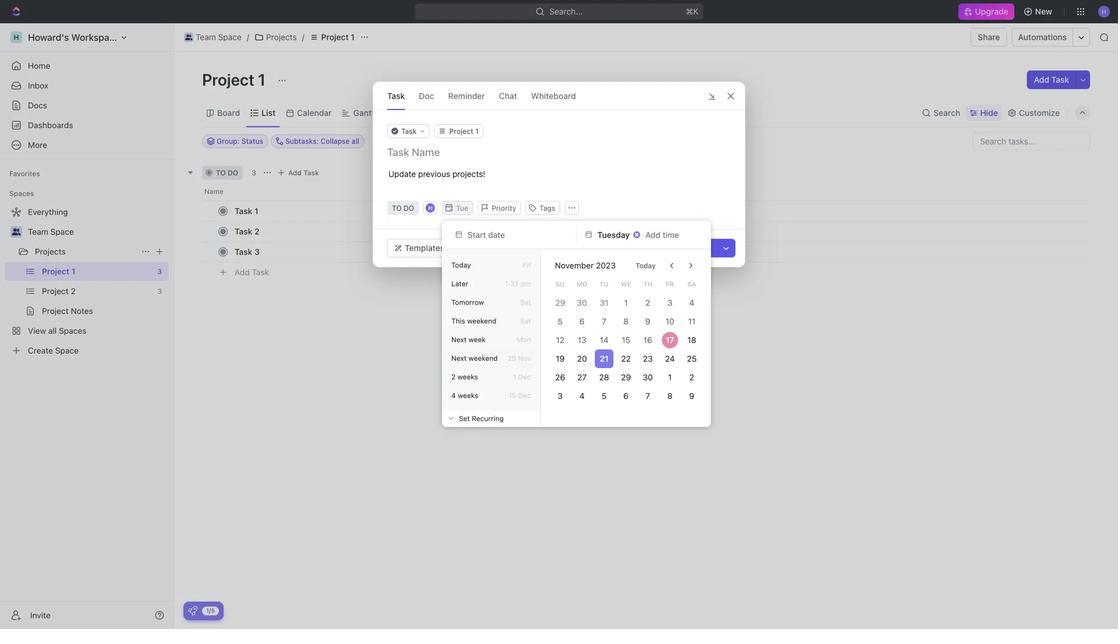 Task type: locate. For each thing, give the bounding box(es) containing it.
0 horizontal spatial add
[[235, 267, 250, 277]]

2 up 4 weeks
[[451, 373, 456, 381]]

1 horizontal spatial projects link
[[252, 30, 300, 44]]

we
[[621, 280, 631, 288]]

2 next from the top
[[451, 354, 467, 362]]

doc
[[419, 91, 434, 100]]

15
[[622, 335, 631, 345], [509, 391, 516, 400]]

21
[[600, 354, 609, 364]]

0 horizontal spatial 15
[[509, 391, 516, 400]]

tree
[[5, 203, 169, 360]]

nov
[[518, 354, 531, 362]]

2 up task 3
[[255, 227, 260, 236]]

31
[[600, 298, 609, 308]]

add task for top the add task button
[[1034, 75, 1070, 84]]

1 ‎task from the top
[[235, 206, 252, 216]]

25
[[687, 354, 697, 364], [508, 354, 516, 362]]

0 vertical spatial weeks
[[458, 373, 478, 381]]

task 3 link
[[232, 244, 404, 260]]

weeks
[[458, 373, 478, 381], [458, 391, 479, 400]]

dec for 15 dec
[[518, 391, 531, 400]]

25 for 25 nov
[[508, 354, 516, 362]]

0 horizontal spatial space
[[50, 227, 74, 237]]

1 horizontal spatial user group image
[[185, 34, 192, 40]]

add task button
[[1027, 70, 1077, 89], [274, 166, 324, 180], [230, 265, 274, 279]]

add task button up customize
[[1027, 70, 1077, 89]]

2 horizontal spatial add
[[1034, 75, 1050, 84]]

0 vertical spatial team
[[196, 32, 216, 42]]

5 up 12
[[558, 317, 563, 326]]

onboarding checklist button image
[[188, 606, 197, 616]]

3 down ‎task 2
[[255, 247, 260, 257]]

add task up customize
[[1034, 75, 1070, 84]]

1 dec from the top
[[518, 373, 531, 381]]

30 down 23
[[643, 373, 653, 382]]

9 down 18
[[690, 391, 695, 401]]

0 vertical spatial project 1
[[321, 32, 355, 42]]

board link
[[215, 105, 240, 121]]

dashboards
[[28, 120, 73, 130]]

add
[[1034, 75, 1050, 84], [288, 169, 302, 177], [235, 267, 250, 277]]

10
[[666, 317, 675, 326]]

0 vertical spatial space
[[218, 32, 242, 42]]

1 horizontal spatial 29
[[621, 373, 631, 382]]

space
[[218, 32, 242, 42], [50, 227, 74, 237]]

weeks for 2 weeks
[[458, 373, 478, 381]]

29 down 22
[[621, 373, 631, 382]]

0 vertical spatial user group image
[[185, 34, 192, 40]]

reminder
[[448, 91, 485, 100]]

8 down we
[[624, 317, 629, 326]]

0 horizontal spatial team
[[28, 227, 48, 237]]

6 down 22
[[624, 391, 629, 401]]

weeks down 2 weeks
[[458, 391, 479, 400]]

7 down 23
[[646, 391, 650, 401]]

18
[[688, 335, 697, 345]]

1 vertical spatial weekend
[[469, 354, 498, 362]]

user group image
[[185, 34, 192, 40], [12, 228, 21, 235]]

next left week
[[451, 336, 467, 344]]

1 vertical spatial 9
[[690, 391, 695, 401]]

sat
[[520, 298, 531, 306], [520, 317, 531, 325]]

14
[[600, 335, 609, 345]]

1 vertical spatial projects
[[35, 247, 66, 256]]

0 horizontal spatial project
[[202, 70, 255, 89]]

25 left nov
[[508, 354, 516, 362]]

search...
[[550, 7, 583, 16]]

dec down nov
[[518, 373, 531, 381]]

15 down 1 dec
[[509, 391, 516, 400]]

0 vertical spatial project
[[321, 32, 349, 42]]

onboarding checklist button element
[[188, 606, 197, 616]]

0 vertical spatial 8
[[624, 317, 629, 326]]

13
[[578, 335, 587, 345]]

26
[[555, 373, 565, 382]]

1 vertical spatial project 1
[[202, 70, 269, 89]]

search
[[934, 108, 961, 118]]

th
[[644, 280, 653, 288]]

add task up ‎task 1 link
[[288, 169, 319, 177]]

task
[[1052, 75, 1070, 84], [387, 91, 405, 100], [304, 169, 319, 177], [693, 243, 711, 253], [235, 247, 252, 257], [252, 267, 269, 277]]

1 horizontal spatial /
[[302, 32, 305, 42]]

fri
[[523, 261, 531, 269]]

29 down su at the top of the page
[[555, 298, 565, 308]]

add task
[[1034, 75, 1070, 84], [288, 169, 319, 177], [235, 267, 269, 277]]

1 vertical spatial team
[[28, 227, 48, 237]]

4 down 27 at the bottom
[[580, 391, 585, 401]]

add task button down task 3
[[230, 265, 274, 279]]

1 vertical spatial 15
[[509, 391, 516, 400]]

space inside tree
[[50, 227, 74, 237]]

add down task 3
[[235, 267, 250, 277]]

25 down 18
[[687, 354, 697, 364]]

task down task 3
[[252, 267, 269, 277]]

project 1 link
[[307, 30, 358, 44]]

0 horizontal spatial 25
[[508, 354, 516, 362]]

new button
[[1019, 2, 1060, 21]]

0 horizontal spatial today
[[451, 261, 471, 269]]

add up ‎task 1 link
[[288, 169, 302, 177]]

12
[[556, 335, 565, 345]]

0 vertical spatial next
[[451, 336, 467, 344]]

1 vertical spatial project
[[202, 70, 255, 89]]

0 horizontal spatial user group image
[[12, 228, 21, 235]]

share
[[978, 32, 1000, 42]]

to do
[[216, 169, 238, 177]]

sat for tomorrow
[[520, 298, 531, 306]]

1 horizontal spatial team
[[196, 32, 216, 42]]

weekend
[[467, 317, 497, 325], [469, 354, 498, 362]]

2 horizontal spatial 4
[[690, 298, 695, 308]]

0 vertical spatial 6
[[580, 317, 585, 326]]

projects link
[[252, 30, 300, 44], [35, 242, 136, 261]]

1 horizontal spatial 6
[[624, 391, 629, 401]]

1 vertical spatial dec
[[518, 391, 531, 400]]

upgrade link
[[959, 3, 1015, 20]]

1 vertical spatial weeks
[[458, 391, 479, 400]]

mon
[[517, 336, 531, 344]]

2 ‎task from the top
[[235, 227, 252, 236]]

29
[[555, 298, 565, 308], [621, 373, 631, 382]]

weekend for this weekend
[[467, 317, 497, 325]]

task inside button
[[693, 243, 711, 253]]

1 vertical spatial projects link
[[35, 242, 136, 261]]

1 vertical spatial 5
[[602, 391, 607, 401]]

home
[[28, 61, 50, 70]]

tree containing team space
[[5, 203, 169, 360]]

0 horizontal spatial projects
[[35, 247, 66, 256]]

1 horizontal spatial 25
[[687, 354, 697, 364]]

0 vertical spatial 30
[[577, 298, 587, 308]]

dialog
[[373, 82, 746, 267]]

8 down 24
[[668, 391, 673, 401]]

task up the table link
[[387, 91, 405, 100]]

project inside project 1 link
[[321, 32, 349, 42]]

update previous projects!
[[389, 169, 486, 179]]

spaces
[[9, 189, 34, 197]]

sat up mon
[[520, 317, 531, 325]]

0 horizontal spatial project 1
[[202, 70, 269, 89]]

30 down mo
[[577, 298, 587, 308]]

7 down 31
[[602, 317, 607, 326]]

0 vertical spatial team space link
[[181, 30, 245, 44]]

0 horizontal spatial 9
[[646, 317, 651, 326]]

1
[[351, 32, 355, 42], [258, 70, 266, 89], [255, 206, 258, 216], [624, 298, 628, 308], [668, 373, 672, 382], [513, 373, 516, 381]]

0 vertical spatial 15
[[622, 335, 631, 345]]

inbox
[[28, 81, 48, 90]]

6 up 13
[[580, 317, 585, 326]]

add task down task 3
[[235, 267, 269, 277]]

1 vertical spatial team space
[[28, 227, 74, 237]]

1 vertical spatial user group image
[[12, 228, 21, 235]]

4 down 2 weeks
[[451, 391, 456, 400]]

recurring
[[472, 414, 504, 423]]

team inside tree
[[28, 227, 48, 237]]

2 vertical spatial add task button
[[230, 265, 274, 279]]

0 horizontal spatial add task
[[235, 267, 269, 277]]

0 horizontal spatial team space
[[28, 227, 74, 237]]

5 down 28
[[602, 391, 607, 401]]

dec for 1 dec
[[518, 373, 531, 381]]

docs link
[[5, 96, 169, 115]]

15 for 15
[[622, 335, 631, 345]]

‎task for ‎task 1
[[235, 206, 252, 216]]

1 horizontal spatial project
[[321, 32, 349, 42]]

1:32 pm
[[505, 280, 531, 288]]

‎task
[[235, 206, 252, 216], [235, 227, 252, 236]]

1 horizontal spatial 9
[[690, 391, 695, 401]]

1 vertical spatial next
[[451, 354, 467, 362]]

9 up 16
[[646, 317, 651, 326]]

1 vertical spatial 7
[[646, 391, 650, 401]]

add task button up ‎task 1 link
[[274, 166, 324, 180]]

team space inside tree
[[28, 227, 74, 237]]

‎task up ‎task 2
[[235, 206, 252, 216]]

1 vertical spatial add
[[288, 169, 302, 177]]

2 down 18
[[690, 373, 695, 382]]

0 vertical spatial projects
[[266, 32, 297, 42]]

0 vertical spatial sat
[[520, 298, 531, 306]]

add up customize
[[1034, 75, 1050, 84]]

today up th
[[636, 262, 656, 270]]

6
[[580, 317, 585, 326], [624, 391, 629, 401]]

0 horizontal spatial 7
[[602, 317, 607, 326]]

0 horizontal spatial projects link
[[35, 242, 136, 261]]

weekend up week
[[467, 317, 497, 325]]

15 up 22
[[622, 335, 631, 345]]

table link
[[394, 105, 417, 121]]

‎task for ‎task 2
[[235, 227, 252, 236]]

create task
[[665, 243, 711, 253]]

1 horizontal spatial project 1
[[321, 32, 355, 42]]

next for next week
[[451, 336, 467, 344]]

home link
[[5, 57, 169, 75]]

weeks up 4 weeks
[[458, 373, 478, 381]]

task up customize
[[1052, 75, 1070, 84]]

0 horizontal spatial 6
[[580, 317, 585, 326]]

calendar
[[297, 108, 332, 118]]

1 horizontal spatial 30
[[643, 373, 653, 382]]

1 vertical spatial add task
[[288, 169, 319, 177]]

0 vertical spatial ‎task
[[235, 206, 252, 216]]

2 horizontal spatial add task
[[1034, 75, 1070, 84]]

1 next from the top
[[451, 336, 467, 344]]

‎task 1
[[235, 206, 258, 216]]

add task for the bottommost the add task button
[[235, 267, 269, 277]]

projects!
[[453, 169, 486, 179]]

5
[[558, 317, 563, 326], [602, 391, 607, 401]]

2 sat from the top
[[520, 317, 531, 325]]

task right create
[[693, 243, 711, 253]]

1 horizontal spatial 4
[[580, 391, 585, 401]]

0 vertical spatial dec
[[518, 373, 531, 381]]

1 horizontal spatial projects
[[266, 32, 297, 42]]

4
[[690, 298, 695, 308], [580, 391, 585, 401], [451, 391, 456, 400]]

team
[[196, 32, 216, 42], [28, 227, 48, 237]]

1 vertical spatial 6
[[624, 391, 629, 401]]

user group image inside "team space" link
[[185, 34, 192, 40]]

1 vertical spatial sat
[[520, 317, 531, 325]]

1 vertical spatial space
[[50, 227, 74, 237]]

0 horizontal spatial 29
[[555, 298, 565, 308]]

‎task down ‎task 1
[[235, 227, 252, 236]]

favorites
[[9, 170, 40, 178]]

next for next weekend
[[451, 354, 467, 362]]

1 horizontal spatial team space
[[196, 32, 242, 42]]

0 vertical spatial 5
[[558, 317, 563, 326]]

2 vertical spatial add
[[235, 267, 250, 277]]

today up later
[[451, 261, 471, 269]]

today button
[[629, 256, 663, 275]]

1 horizontal spatial space
[[218, 32, 242, 42]]

20
[[577, 354, 587, 364]]

task button
[[387, 82, 405, 110]]

2 dec from the top
[[518, 391, 531, 400]]

0 vertical spatial weekend
[[467, 317, 497, 325]]

0 vertical spatial team space
[[196, 32, 242, 42]]

1 dec
[[513, 373, 531, 381]]

1 vertical spatial team space link
[[28, 223, 167, 241]]

‎task 2
[[235, 227, 260, 236]]

1 sat from the top
[[520, 298, 531, 306]]

1 horizontal spatial 15
[[622, 335, 631, 345]]

sat down pm
[[520, 298, 531, 306]]

weekend down week
[[469, 354, 498, 362]]

Due date text field
[[598, 230, 631, 240]]

7
[[602, 317, 607, 326], [646, 391, 650, 401]]

4 up the 11
[[690, 298, 695, 308]]

next up 2 weeks
[[451, 354, 467, 362]]

0 vertical spatial add task
[[1034, 75, 1070, 84]]

9
[[646, 317, 651, 326], [690, 391, 695, 401]]

Task Name text field
[[387, 145, 733, 159]]

2 down th
[[646, 298, 651, 308]]

dialog containing task
[[373, 82, 746, 267]]

‎task 2 link
[[232, 223, 404, 240]]

gantt
[[353, 108, 375, 118]]

dec down 1 dec
[[518, 391, 531, 400]]

0 horizontal spatial /
[[247, 32, 249, 42]]

1 vertical spatial 8
[[668, 391, 673, 401]]



Task type: describe. For each thing, give the bounding box(es) containing it.
Search tasks... text field
[[973, 133, 1090, 150]]

0 horizontal spatial 4
[[451, 391, 456, 400]]

dashboards link
[[5, 116, 169, 135]]

15 dec
[[509, 391, 531, 400]]

this weekend
[[451, 317, 497, 325]]

pm
[[521, 280, 531, 288]]

tree inside sidebar navigation
[[5, 203, 169, 360]]

search button
[[919, 105, 964, 121]]

whiteboard
[[531, 91, 576, 100]]

0 vertical spatial projects link
[[252, 30, 300, 44]]

1/5
[[206, 607, 215, 614]]

whiteboard button
[[531, 82, 576, 110]]

27
[[578, 373, 587, 382]]

⌘k
[[686, 7, 699, 16]]

customize button
[[1004, 105, 1064, 121]]

1 horizontal spatial 7
[[646, 391, 650, 401]]

projects link inside tree
[[35, 242, 136, 261]]

25 nov
[[508, 354, 531, 362]]

0 vertical spatial add task button
[[1027, 70, 1077, 89]]

3 down 26
[[558, 391, 563, 401]]

2 / from the left
[[302, 32, 305, 42]]

su
[[556, 280, 565, 288]]

task 3
[[235, 247, 260, 257]]

19
[[556, 354, 565, 364]]

1 horizontal spatial team space link
[[181, 30, 245, 44]]

mo
[[577, 280, 588, 288]]

create task button
[[658, 239, 718, 257]]

favorites button
[[5, 167, 45, 181]]

invite
[[30, 611, 51, 620]]

17
[[666, 335, 674, 345]]

28
[[599, 373, 609, 382]]

november
[[555, 261, 594, 270]]

4 weeks
[[451, 391, 479, 400]]

create
[[665, 243, 691, 253]]

list link
[[259, 105, 276, 121]]

do
[[228, 169, 238, 177]]

1 horizontal spatial add task
[[288, 169, 319, 177]]

1 / from the left
[[247, 32, 249, 42]]

list
[[262, 108, 276, 118]]

today inside today button
[[636, 262, 656, 270]]

15 for 15 dec
[[509, 391, 516, 400]]

chat
[[499, 91, 517, 100]]

0 horizontal spatial 30
[[577, 298, 587, 308]]

fr
[[666, 280, 674, 288]]

25 for 25
[[687, 354, 697, 364]]

1 vertical spatial 29
[[621, 373, 631, 382]]

1 vertical spatial 30
[[643, 373, 653, 382]]

doc button
[[419, 82, 434, 110]]

hide button
[[967, 105, 1002, 121]]

week
[[469, 336, 486, 344]]

24
[[665, 354, 675, 364]]

23
[[643, 354, 653, 364]]

0 horizontal spatial 8
[[624, 317, 629, 326]]

board
[[217, 108, 240, 118]]

0 vertical spatial 9
[[646, 317, 651, 326]]

next week
[[451, 336, 486, 344]]

sa
[[688, 280, 697, 288]]

2023
[[596, 261, 616, 270]]

0 vertical spatial add
[[1034, 75, 1050, 84]]

0 horizontal spatial team space link
[[28, 223, 167, 241]]

gantt link
[[351, 105, 375, 121]]

weeks for 4 weeks
[[458, 391, 479, 400]]

update
[[389, 169, 416, 179]]

1 horizontal spatial 8
[[668, 391, 673, 401]]

3 down fr
[[668, 298, 673, 308]]

‎task 1 link
[[232, 203, 404, 220]]

customize
[[1019, 108, 1060, 118]]

1 horizontal spatial add
[[288, 169, 302, 177]]

task up ‎task 1 link
[[304, 169, 319, 177]]

calendar link
[[295, 105, 332, 121]]

next weekend
[[451, 354, 498, 362]]

Add time text field
[[646, 230, 681, 240]]

new
[[1036, 7, 1053, 16]]

3 right "do"
[[252, 169, 256, 177]]

previous
[[418, 169, 450, 179]]

22
[[621, 354, 631, 364]]

task down ‎task 2
[[235, 247, 252, 257]]

later
[[451, 280, 468, 288]]

sat for this weekend
[[520, 317, 531, 325]]

1 horizontal spatial 5
[[602, 391, 607, 401]]

sidebar navigation
[[0, 23, 174, 629]]

automations
[[1019, 32, 1067, 42]]

chat button
[[499, 82, 517, 110]]

11
[[688, 317, 696, 326]]

upgrade
[[975, 7, 1009, 16]]

automations button
[[1013, 29, 1073, 46]]

reminder button
[[448, 82, 485, 110]]

inbox link
[[5, 76, 169, 95]]

share button
[[971, 28, 1007, 47]]

0 vertical spatial 7
[[602, 317, 607, 326]]

0 horizontal spatial 5
[[558, 317, 563, 326]]

tomorrow
[[451, 298, 484, 306]]

user group image inside tree
[[12, 228, 21, 235]]

1 vertical spatial add task button
[[274, 166, 324, 180]]

16
[[644, 335, 653, 345]]

2 weeks
[[451, 373, 478, 381]]

november 2023
[[555, 261, 616, 270]]

set
[[459, 414, 470, 423]]

weekend for next weekend
[[469, 354, 498, 362]]

0 vertical spatial 29
[[555, 298, 565, 308]]

Start date text field
[[468, 230, 560, 240]]

table
[[396, 108, 417, 118]]

to
[[216, 169, 226, 177]]

1:32
[[505, 280, 519, 288]]

projects inside tree
[[35, 247, 66, 256]]



Task type: vqa. For each thing, say whether or not it's contained in the screenshot.
bottommost BE
no



